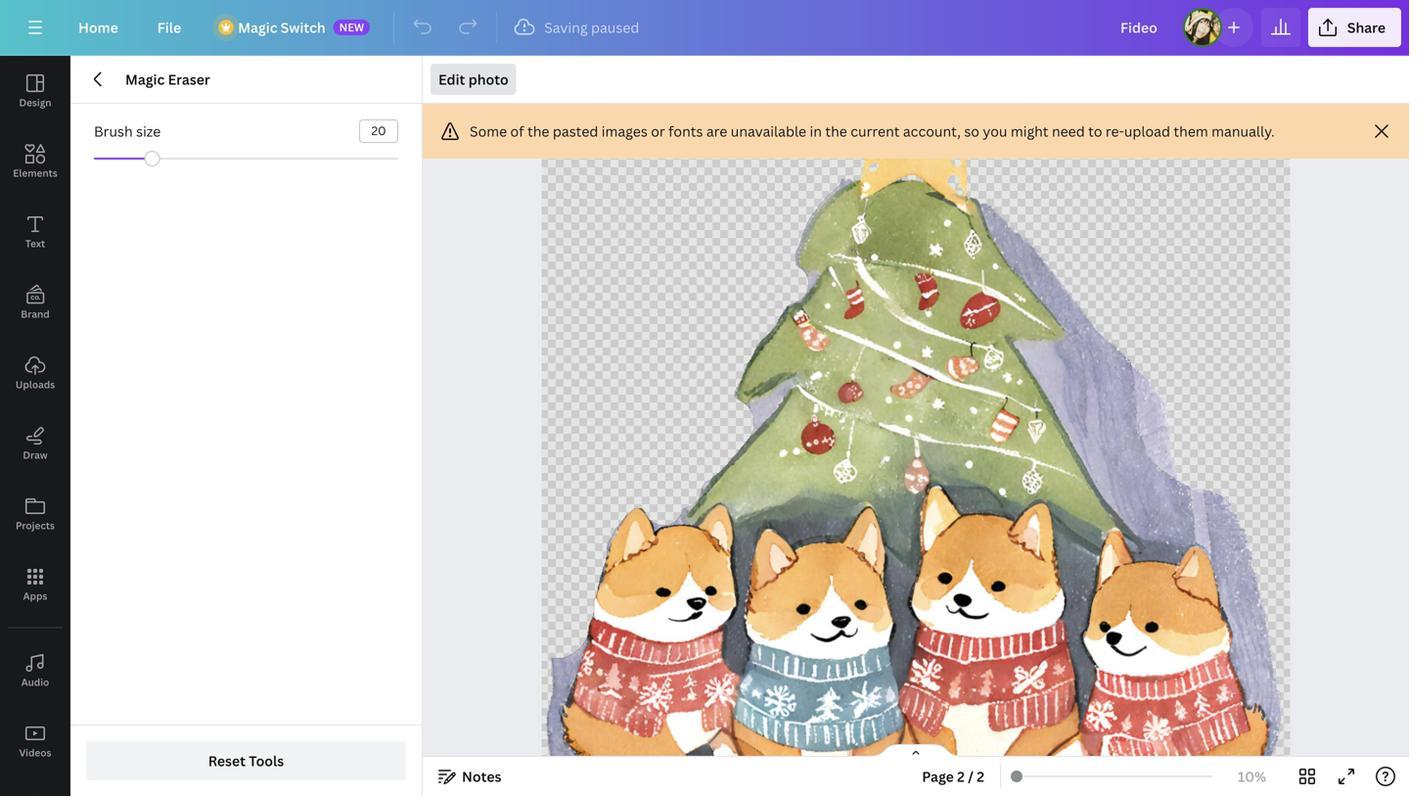 Task type: describe. For each thing, give the bounding box(es) containing it.
projects
[[16, 519, 55, 532]]

paused
[[591, 18, 640, 37]]

videos button
[[0, 706, 70, 776]]

apps button
[[0, 549, 70, 620]]

saving paused status
[[505, 16, 650, 39]]

projects button
[[0, 479, 70, 549]]

switch
[[281, 18, 326, 37]]

magic eraser
[[125, 70, 210, 89]]

main menu bar
[[0, 0, 1410, 56]]

brand
[[21, 307, 50, 321]]

you
[[983, 122, 1008, 141]]

might
[[1011, 122, 1049, 141]]

brand button
[[0, 267, 70, 338]]

edit
[[439, 70, 465, 89]]

them
[[1174, 122, 1209, 141]]

need
[[1053, 122, 1086, 141]]

share
[[1348, 18, 1386, 37]]

notes button
[[431, 761, 510, 792]]

or
[[651, 122, 666, 141]]

images
[[602, 122, 648, 141]]

saving
[[545, 18, 588, 37]]

design button
[[0, 56, 70, 126]]

share button
[[1309, 8, 1402, 47]]

magic switch
[[238, 18, 326, 37]]

Design title text field
[[1105, 8, 1176, 47]]

page
[[923, 767, 954, 786]]

current
[[851, 122, 900, 141]]

2 2 from the left
[[977, 767, 985, 786]]

so
[[965, 122, 980, 141]]

file
[[157, 18, 181, 37]]

audio
[[21, 676, 49, 689]]

in
[[810, 122, 822, 141]]



Task type: vqa. For each thing, say whether or not it's contained in the screenshot.
brainstorming
no



Task type: locate. For each thing, give the bounding box(es) containing it.
magic left switch
[[238, 18, 278, 37]]

elements
[[13, 166, 57, 180]]

new
[[339, 20, 364, 34]]

home link
[[63, 8, 134, 47]]

apps
[[23, 589, 47, 603]]

manually.
[[1212, 122, 1275, 141]]

the right of
[[528, 122, 550, 141]]

are
[[707, 122, 728, 141]]

magic
[[238, 18, 278, 37], [125, 70, 165, 89]]

1 horizontal spatial the
[[826, 122, 848, 141]]

0 vertical spatial magic
[[238, 18, 278, 37]]

0 horizontal spatial magic
[[125, 70, 165, 89]]

edit photo
[[439, 70, 509, 89]]

file button
[[142, 8, 197, 47]]

page 2 / 2
[[923, 767, 985, 786]]

10% button
[[1221, 761, 1285, 792]]

/
[[969, 767, 974, 786]]

design
[[19, 96, 51, 109]]

1 vertical spatial magic
[[125, 70, 165, 89]]

10%
[[1239, 767, 1267, 786]]

the right in
[[826, 122, 848, 141]]

1 the from the left
[[528, 122, 550, 141]]

audio button
[[0, 635, 70, 706]]

tools
[[249, 751, 284, 770]]

magic left eraser
[[125, 70, 165, 89]]

to
[[1089, 122, 1103, 141]]

account,
[[904, 122, 961, 141]]

videos
[[19, 746, 51, 759]]

2 left the /
[[958, 767, 965, 786]]

text
[[25, 237, 45, 250]]

pasted
[[553, 122, 599, 141]]

2
[[958, 767, 965, 786], [977, 767, 985, 786]]

2 the from the left
[[826, 122, 848, 141]]

re-
[[1106, 122, 1125, 141]]

reset
[[208, 751, 246, 770]]

page 2 / 2 button
[[915, 761, 993, 792]]

elements button
[[0, 126, 70, 197]]

0 horizontal spatial the
[[528, 122, 550, 141]]

1 2 from the left
[[958, 767, 965, 786]]

show pages image
[[869, 743, 963, 759]]

saving paused
[[545, 18, 640, 37]]

0 horizontal spatial 2
[[958, 767, 965, 786]]

upload
[[1125, 122, 1171, 141]]

photo
[[469, 70, 509, 89]]

uploads button
[[0, 338, 70, 408]]

Brush size text field
[[360, 120, 398, 142]]

side panel tab list
[[0, 56, 70, 796]]

fonts
[[669, 122, 703, 141]]

uploads
[[16, 378, 55, 391]]

reset tools button
[[86, 741, 406, 780]]

brush size
[[94, 122, 161, 141]]

1 horizontal spatial 2
[[977, 767, 985, 786]]

some of the pasted images or fonts are unavailable in the current account, so you might need to re-upload them manually.
[[470, 122, 1275, 141]]

unavailable
[[731, 122, 807, 141]]

2 right the /
[[977, 767, 985, 786]]

the
[[528, 122, 550, 141], [826, 122, 848, 141]]

magic for magic eraser
[[125, 70, 165, 89]]

reset tools
[[208, 751, 284, 770]]

edit photo button
[[431, 64, 517, 95]]

text button
[[0, 197, 70, 267]]

size
[[136, 122, 161, 141]]

magic for magic switch
[[238, 18, 278, 37]]

home
[[78, 18, 118, 37]]

draw button
[[0, 408, 70, 479]]

brush
[[94, 122, 133, 141]]

draw
[[23, 448, 48, 462]]

eraser
[[168, 70, 210, 89]]

notes
[[462, 767, 502, 786]]

1 horizontal spatial magic
[[238, 18, 278, 37]]

magic inside main menu bar
[[238, 18, 278, 37]]

of
[[511, 122, 524, 141]]

some
[[470, 122, 507, 141]]



